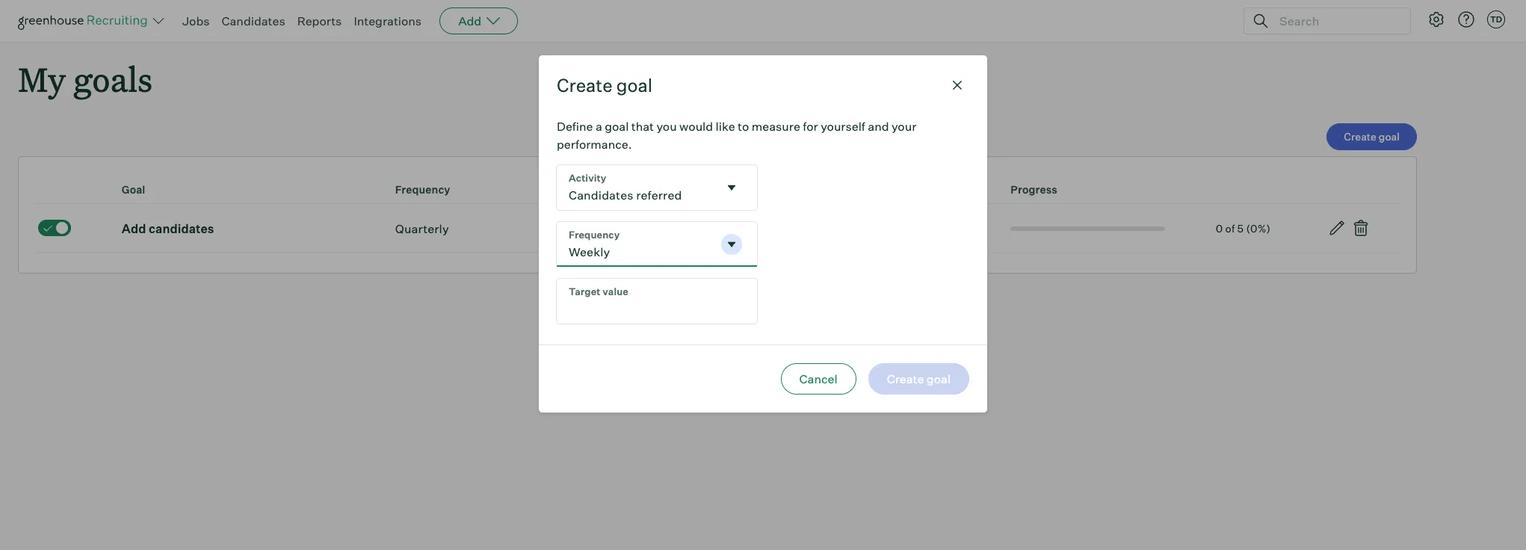 Task type: describe. For each thing, give the bounding box(es) containing it.
add for add
[[458, 13, 482, 28]]

1 2023 from the left
[[660, 221, 690, 236]]

my
[[18, 57, 66, 101]]

add button
[[440, 7, 518, 34]]

jobs link
[[182, 13, 210, 28]]

december
[[701, 221, 760, 236]]

cancel button
[[781, 363, 856, 394]]

td button
[[1485, 7, 1508, 31]]

td button
[[1488, 10, 1505, 28]]

edit goal icon image
[[1328, 219, 1346, 237]]

october
[[600, 221, 647, 236]]

frequency
[[395, 183, 450, 196]]

-
[[693, 221, 698, 236]]

my goals
[[18, 57, 153, 101]]

jobs
[[182, 13, 210, 28]]

integrations link
[[354, 13, 422, 28]]

remove goal icon image
[[1352, 219, 1370, 237]]

that
[[632, 119, 654, 134]]

october 1, 2023 - december 31, 2023
[[600, 221, 810, 236]]

add for add candidates
[[122, 221, 146, 236]]

1,
[[649, 221, 658, 236]]

0 of 5 (0%)
[[1216, 222, 1271, 234]]

to
[[738, 119, 749, 134]]

candidates link
[[222, 13, 285, 28]]

2 toggle flyout image from the top
[[724, 237, 739, 252]]

td
[[1490, 14, 1503, 25]]

like
[[716, 119, 735, 134]]

of
[[1226, 222, 1235, 234]]

0 vertical spatial create
[[557, 74, 613, 96]]

create goal button
[[1327, 123, 1417, 150]]

close modal icon image
[[949, 76, 967, 94]]

0 horizontal spatial create goal
[[557, 74, 653, 96]]

define a goal that you would like to measure for yourself and your performance.
[[557, 119, 917, 151]]

performance.
[[557, 136, 632, 151]]

0
[[1216, 222, 1223, 234]]

integrations
[[354, 13, 422, 28]]

1 toggle flyout image from the top
[[724, 180, 739, 195]]

time
[[600, 183, 627, 196]]

yourself
[[821, 119, 866, 134]]

cancel
[[800, 371, 838, 386]]



Task type: vqa. For each thing, say whether or not it's contained in the screenshot.
interview...
no



Task type: locate. For each thing, give the bounding box(es) containing it.
1 vertical spatial toggle flyout image
[[724, 237, 739, 252]]

0 vertical spatial create goal
[[557, 74, 653, 96]]

candidates
[[149, 221, 214, 236]]

None checkbox
[[38, 220, 71, 236]]

a
[[596, 119, 602, 134]]

would
[[680, 119, 713, 134]]

goal inside define a goal that you would like to measure for yourself and your performance.
[[605, 119, 629, 134]]

create goal
[[557, 74, 653, 96], [1344, 130, 1400, 143]]

goals
[[73, 57, 153, 101]]

define
[[557, 119, 593, 134]]

progress bar
[[1011, 226, 1165, 231]]

Search text field
[[1276, 10, 1397, 32]]

toggle flyout image
[[724, 180, 739, 195], [724, 237, 739, 252]]

time period
[[600, 183, 663, 196]]

your
[[892, 119, 917, 134]]

goal
[[617, 74, 653, 96], [605, 119, 629, 134], [1379, 130, 1400, 143]]

period
[[630, 183, 663, 196]]

5
[[1238, 222, 1244, 234]]

2 2023 from the left
[[781, 221, 810, 236]]

add inside popup button
[[458, 13, 482, 28]]

create goal inside the 'create goal' button
[[1344, 130, 1400, 143]]

0 horizontal spatial add
[[122, 221, 146, 236]]

quarterly
[[395, 221, 449, 236]]

1 horizontal spatial 2023
[[781, 221, 810, 236]]

add candidates
[[122, 221, 214, 236]]

goal
[[122, 183, 145, 196]]

None number field
[[557, 279, 757, 323]]

1 vertical spatial add
[[122, 221, 146, 236]]

add
[[458, 13, 482, 28], [122, 221, 146, 236]]

0 vertical spatial toggle flyout image
[[724, 180, 739, 195]]

(0%)
[[1246, 222, 1271, 234]]

candidates
[[222, 13, 285, 28]]

progress
[[1011, 183, 1058, 196]]

you
[[657, 119, 677, 134]]

1 vertical spatial create goal
[[1344, 130, 1400, 143]]

None field
[[557, 165, 757, 210], [557, 222, 757, 267], [557, 165, 757, 210], [557, 222, 757, 267]]

2023 left -
[[660, 221, 690, 236]]

configure image
[[1428, 10, 1446, 28]]

greenhouse recruiting image
[[18, 12, 152, 30]]

None text field
[[557, 165, 718, 210], [557, 222, 718, 267], [557, 165, 718, 210], [557, 222, 718, 267]]

measure
[[752, 119, 800, 134]]

0 vertical spatial add
[[458, 13, 482, 28]]

0 horizontal spatial 2023
[[660, 221, 690, 236]]

31,
[[762, 221, 778, 236]]

1 vertical spatial create
[[1344, 130, 1377, 143]]

reports link
[[297, 13, 342, 28]]

goal inside button
[[1379, 130, 1400, 143]]

for
[[803, 119, 818, 134]]

2023
[[660, 221, 690, 236], [781, 221, 810, 236]]

1 horizontal spatial create goal
[[1344, 130, 1400, 143]]

toggle flyout image down december
[[724, 237, 739, 252]]

create inside button
[[1344, 130, 1377, 143]]

toggle flyout image up december
[[724, 180, 739, 195]]

and
[[868, 119, 889, 134]]

reports
[[297, 13, 342, 28]]

1 horizontal spatial add
[[458, 13, 482, 28]]

1 horizontal spatial create
[[1344, 130, 1377, 143]]

2023 right 31,
[[781, 221, 810, 236]]

0 horizontal spatial create
[[557, 74, 613, 96]]

create
[[557, 74, 613, 96], [1344, 130, 1377, 143]]



